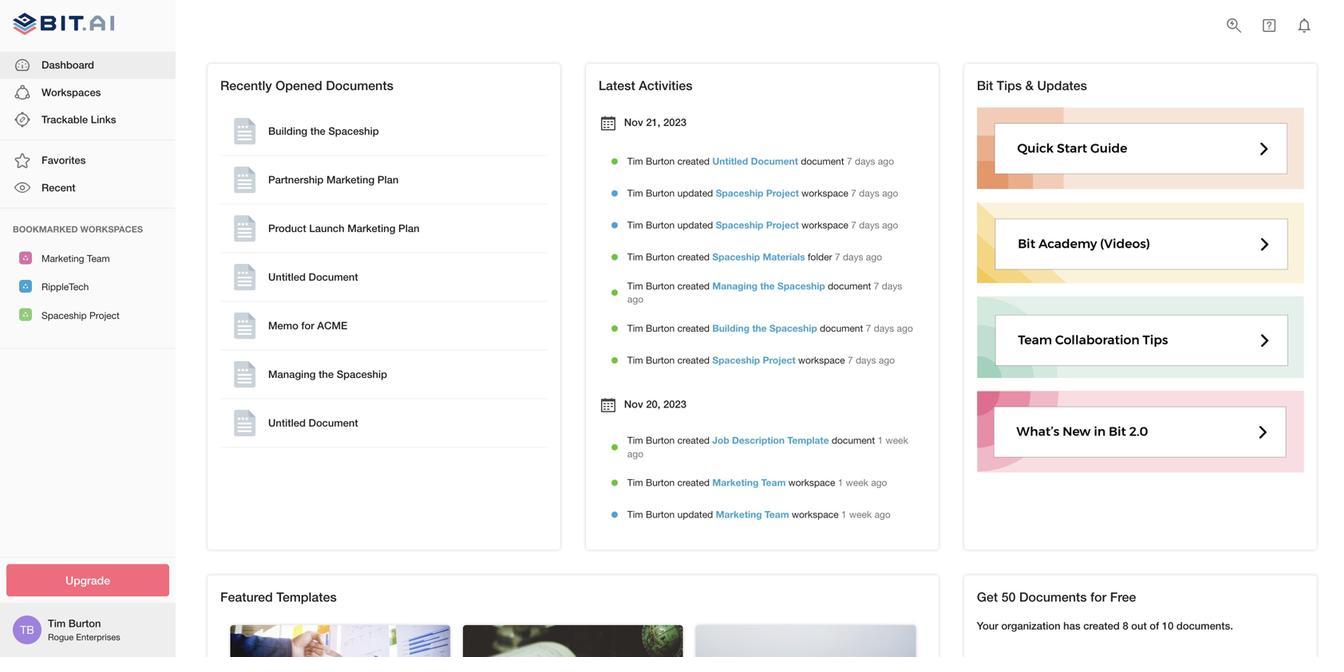 Task type: describe. For each thing, give the bounding box(es) containing it.
marketing team button
[[0, 244, 176, 272]]

bit tips & updates
[[977, 78, 1087, 93]]

0 vertical spatial for
[[301, 320, 314, 332]]

recent
[[42, 182, 76, 194]]

upgrade
[[65, 575, 110, 588]]

✍️glossary template image
[[696, 626, 916, 658]]

document for building the spaceship
[[820, 323, 863, 334]]

job description template link
[[713, 435, 829, 446]]

tb
[[20, 624, 34, 637]]

tim for the top spaceship project link
[[628, 188, 643, 199]]

&
[[1026, 78, 1034, 93]]

updates
[[1037, 78, 1087, 93]]

the up tim burton created spaceship project workspace 7 days ago
[[752, 323, 767, 334]]

days inside 7 days ago
[[882, 281, 902, 292]]

tim burton created managing the spaceship document
[[628, 281, 871, 292]]

featured
[[220, 590, 273, 605]]

created for spaceship project
[[678, 355, 710, 366]]

plan inside "partnership marketing plan" link
[[378, 174, 399, 186]]

plan inside product launch marketing plan link
[[398, 222, 420, 235]]

burton for marketing team link corresponding to updated
[[646, 510, 675, 521]]

of
[[1150, 620, 1159, 633]]

days for the top spaceship project link
[[859, 188, 880, 199]]

week inside "1 week ago"
[[886, 435, 908, 446]]

product launch marketing plan link
[[224, 208, 544, 249]]

bit
[[977, 78, 993, 93]]

1 horizontal spatial managing
[[713, 281, 758, 292]]

rippletech button
[[0, 272, 176, 301]]

created left 8
[[1084, 620, 1120, 633]]

recent button
[[0, 174, 176, 202]]

bookmarked
[[13, 224, 78, 235]]

partnership marketing plan
[[268, 174, 399, 186]]

0 vertical spatial document
[[751, 156, 798, 167]]

dashboard button
[[0, 52, 176, 79]]

spaceship project
[[42, 310, 120, 321]]

documents.
[[1177, 620, 1234, 633]]

days for bottommost spaceship project link
[[856, 355, 876, 366]]

get
[[977, 590, 998, 605]]

created for building the spaceship
[[678, 323, 710, 334]]

7 days ago
[[628, 281, 902, 305]]

tim burton created spaceship materials folder 7 days ago
[[628, 252, 882, 263]]

8
[[1123, 620, 1129, 633]]

7 inside 7 days ago
[[874, 281, 879, 292]]

2 vertical spatial untitled document link
[[224, 403, 544, 444]]

out
[[1132, 620, 1147, 633]]

trackable links button
[[0, 106, 176, 133]]

tim burton rogue enterprises
[[48, 618, 120, 643]]

managing the spaceship
[[268, 368, 387, 381]]

project inside button
[[89, 310, 120, 321]]

folder
[[808, 252, 832, 263]]

acme
[[317, 320, 348, 332]]

nov for nov 20, 2023
[[624, 398, 643, 411]]

1 vertical spatial managing the spaceship link
[[224, 354, 544, 396]]

memo for acme link
[[224, 305, 544, 347]]

1 for tim burton created marketing team workspace 1 week ago
[[838, 478, 843, 489]]

2 updated from the top
[[678, 220, 713, 231]]

tim for rightmost managing the spaceship link
[[628, 281, 643, 292]]

tim burton created untitled document document 7 days ago
[[628, 156, 894, 167]]

0 vertical spatial building the spaceship link
[[224, 111, 544, 152]]

tim burton created job description template document
[[628, 435, 875, 446]]

50
[[1002, 590, 1016, 605]]

tim for topmost untitled document link
[[628, 156, 643, 167]]

week for tim burton created marketing team workspace 1 week ago
[[846, 478, 869, 489]]

spaceship up tim burton created spaceship materials folder 7 days ago
[[716, 220, 764, 231]]

👩🏻💻competitor research template image
[[463, 626, 683, 658]]

favorites button
[[0, 147, 176, 174]]

nov for nov 21, 2023
[[624, 116, 643, 128]]

0 vertical spatial untitled
[[713, 156, 748, 167]]

0 vertical spatial untitled document link
[[713, 156, 798, 167]]

burton for the top spaceship project link
[[646, 188, 675, 199]]

job
[[713, 435, 730, 446]]

1 horizontal spatial managing the spaceship link
[[713, 281, 825, 292]]

nov 20, 2023
[[624, 398, 687, 411]]

links
[[91, 113, 116, 126]]

project down 'tim burton created building the spaceship document 7 days ago'
[[763, 355, 796, 366]]

template
[[788, 435, 829, 446]]

marketing down tim burton created marketing team workspace 1 week ago
[[716, 510, 762, 521]]

tim for the job description template link
[[628, 435, 643, 446]]

burton for bottommost spaceship project link
[[646, 355, 675, 366]]

21,
[[646, 116, 661, 128]]

rogue
[[48, 633, 74, 643]]

3 updated from the top
[[678, 510, 713, 521]]

burton for rightmost managing the spaceship link
[[646, 281, 675, 292]]

20,
[[646, 398, 661, 411]]

project up the materials
[[766, 220, 799, 231]]

nov 21, 2023
[[624, 116, 687, 128]]

bookmarked workspaces
[[13, 224, 143, 235]]

marketing inside button
[[42, 253, 84, 264]]

recently opened documents
[[220, 78, 394, 93]]

latest activities
[[599, 78, 693, 93]]

materials
[[763, 252, 805, 263]]

spaceship up tim burton created managing the spaceship document
[[713, 252, 760, 263]]

your
[[977, 620, 999, 633]]

marketing right launch in the left of the page
[[348, 222, 396, 235]]

documents for opened
[[326, 78, 394, 93]]

favorites
[[42, 154, 86, 167]]

days for middle spaceship project link
[[859, 220, 880, 231]]

burton for spaceship materials link
[[646, 252, 675, 263]]

days for spaceship materials link
[[843, 252, 864, 263]]

description
[[732, 435, 785, 446]]

the down spaceship materials link
[[760, 281, 775, 292]]

product launch marketing plan
[[268, 222, 420, 235]]

1 updated from the top
[[678, 188, 713, 199]]



Task type: vqa. For each thing, say whether or not it's contained in the screenshot.


Task type: locate. For each thing, give the bounding box(es) containing it.
marketing up tim burton updated marketing team workspace 1 week ago
[[713, 478, 759, 489]]

1 for tim burton updated marketing team workspace 1 week ago
[[842, 510, 847, 521]]

spaceship project link down 'tim burton created building the spaceship document 7 days ago'
[[713, 355, 796, 366]]

nov left 20,
[[624, 398, 643, 411]]

0 horizontal spatial building the spaceship link
[[224, 111, 544, 152]]

burton for the job description template link
[[646, 435, 675, 446]]

opened
[[276, 78, 322, 93]]

document for managing the spaceship
[[828, 281, 871, 292]]

1 vertical spatial building
[[713, 323, 750, 334]]

1 week ago
[[628, 435, 908, 460]]

untitled
[[713, 156, 748, 167], [268, 271, 306, 283], [268, 417, 306, 429]]

team up tim burton updated marketing team workspace 1 week ago
[[761, 478, 786, 489]]

0 vertical spatial building
[[268, 125, 308, 137]]

building up tim burton created spaceship project workspace 7 days ago
[[713, 323, 750, 334]]

managing the spaceship link down spaceship materials link
[[713, 281, 825, 292]]

tim for spaceship materials link
[[628, 252, 643, 263]]

spaceship down rippletech
[[42, 310, 87, 321]]

1 vertical spatial week
[[846, 478, 869, 489]]

created
[[678, 156, 710, 167], [678, 252, 710, 263], [678, 281, 710, 292], [678, 323, 710, 334], [678, 355, 710, 366], [678, 435, 710, 446], [678, 478, 710, 489], [1084, 620, 1120, 633]]

spaceship down tim burton created untitled document document 7 days ago
[[716, 188, 764, 199]]

templates
[[276, 590, 337, 605]]

document for job description template
[[832, 435, 875, 446]]

tim inside tim burton rogue enterprises
[[48, 618, 66, 631]]

created down tim burton created job description template document
[[678, 478, 710, 489]]

product
[[268, 222, 306, 235]]

updated down tim burton created marketing team workspace 1 week ago
[[678, 510, 713, 521]]

building down opened
[[268, 125, 308, 137]]

2023 for nov 20, 2023
[[664, 398, 687, 411]]

created down tim burton created spaceship materials folder 7 days ago
[[678, 281, 710, 292]]

burton inside tim burton rogue enterprises
[[68, 618, 101, 631]]

tim burton created spaceship project workspace 7 days ago
[[628, 355, 895, 366]]

0 vertical spatial nov
[[624, 116, 643, 128]]

burton for middle spaceship project link
[[646, 220, 675, 231]]

created down tim burton created managing the spaceship document
[[678, 323, 710, 334]]

0 vertical spatial 2023
[[664, 116, 687, 128]]

untitled document down managing the spaceship
[[268, 417, 358, 429]]

1 2023 from the top
[[664, 116, 687, 128]]

workspaces
[[80, 224, 143, 235]]

spaceship down 'tim burton created building the spaceship document 7 days ago'
[[713, 355, 760, 366]]

tim burton created marketing team workspace 1 week ago
[[628, 478, 887, 489]]

marketing up rippletech
[[42, 253, 84, 264]]

managing the spaceship link down memo for acme link in the left of the page
[[224, 354, 544, 396]]

team for tim burton created marketing team workspace 1 week ago
[[761, 478, 786, 489]]

created up tim burton created managing the spaceship document
[[678, 252, 710, 263]]

spaceship project link down tim burton created untitled document document 7 days ago
[[716, 188, 799, 199]]

updated down tim burton created untitled document document 7 days ago
[[678, 188, 713, 199]]

updated up tim burton created spaceship materials folder 7 days ago
[[678, 220, 713, 231]]

tim for middle spaceship project link
[[628, 220, 643, 231]]

0 horizontal spatial managing
[[268, 368, 316, 381]]

1 vertical spatial nov
[[624, 398, 643, 411]]

tim burton created building the spaceship document 7 days ago
[[628, 323, 913, 334]]

1 horizontal spatial building
[[713, 323, 750, 334]]

plan down "partnership marketing plan" link
[[398, 222, 420, 235]]

1 horizontal spatial for
[[1091, 590, 1107, 605]]

0 vertical spatial team
[[87, 253, 110, 264]]

document
[[801, 156, 844, 167], [828, 281, 871, 292], [820, 323, 863, 334], [832, 435, 875, 446]]

spaceship up tim burton created spaceship project workspace 7 days ago
[[770, 323, 817, 334]]

building the spaceship link up tim burton created spaceship project workspace 7 days ago
[[713, 323, 817, 334]]

upgrade button
[[6, 565, 169, 597]]

swot analysis template image
[[230, 626, 450, 658]]

marketing team
[[42, 253, 110, 264]]

spaceship inside managing the spaceship link
[[337, 368, 387, 381]]

week for tim burton updated marketing team workspace 1 week ago
[[850, 510, 872, 521]]

tim for created marketing team link
[[628, 478, 643, 489]]

marketing team link for updated
[[716, 510, 789, 521]]

1 vertical spatial document
[[309, 271, 358, 283]]

0 vertical spatial spaceship project link
[[716, 188, 799, 199]]

days for topmost untitled document link
[[855, 156, 875, 167]]

spaceship project link
[[716, 188, 799, 199], [716, 220, 799, 231], [713, 355, 796, 366]]

tim burton updated spaceship project workspace 7 days ago for middle spaceship project link
[[628, 220, 899, 231]]

untitled document up memo for acme
[[268, 271, 358, 283]]

2023 right 21,
[[664, 116, 687, 128]]

workspaces
[[42, 86, 101, 98]]

1 vertical spatial untitled document
[[268, 417, 358, 429]]

burton for created marketing team link
[[646, 478, 675, 489]]

1 tim burton updated spaceship project workspace 7 days ago from the top
[[628, 188, 899, 199]]

organization
[[1002, 620, 1061, 633]]

tim burton updated spaceship project workspace 7 days ago up spaceship materials link
[[628, 220, 899, 231]]

0 horizontal spatial documents
[[326, 78, 394, 93]]

free
[[1110, 590, 1136, 605]]

created for managing the spaceship
[[678, 281, 710, 292]]

tim burton updated spaceship project workspace 7 days ago down tim burton created untitled document document 7 days ago
[[628, 188, 899, 199]]

marketing team link down tim burton created marketing team workspace 1 week ago
[[716, 510, 789, 521]]

1
[[878, 435, 883, 446], [838, 478, 843, 489], [842, 510, 847, 521]]

ago
[[878, 156, 894, 167], [882, 188, 899, 199], [882, 220, 899, 231], [866, 252, 882, 263], [628, 294, 644, 305], [897, 323, 913, 334], [879, 355, 895, 366], [628, 449, 644, 460], [871, 478, 887, 489], [875, 510, 891, 521]]

0 vertical spatial documents
[[326, 78, 394, 93]]

trackable links
[[42, 113, 116, 126]]

documents for 50
[[1020, 590, 1087, 605]]

team down tim burton created marketing team workspace 1 week ago
[[765, 510, 789, 521]]

team inside button
[[87, 253, 110, 264]]

untitled document
[[268, 271, 358, 283], [268, 417, 358, 429]]

0 vertical spatial 1
[[878, 435, 883, 446]]

untitled document for untitled document link to the bottom
[[268, 417, 358, 429]]

0 horizontal spatial managing the spaceship link
[[224, 354, 544, 396]]

workspace
[[802, 188, 849, 199], [802, 220, 849, 231], [798, 355, 845, 366], [789, 478, 835, 489], [792, 510, 839, 521]]

1 vertical spatial team
[[761, 478, 786, 489]]

7
[[847, 156, 852, 167], [851, 188, 857, 199], [851, 220, 857, 231], [835, 252, 840, 263], [874, 281, 879, 292], [866, 323, 871, 334], [848, 355, 853, 366]]

get 50 documents for free
[[977, 590, 1136, 605]]

trackable
[[42, 113, 88, 126]]

workspaces button
[[0, 79, 176, 106]]

created left job
[[678, 435, 710, 446]]

project
[[766, 188, 799, 199], [766, 220, 799, 231], [89, 310, 120, 321], [763, 355, 796, 366]]

0 vertical spatial tim burton updated spaceship project workspace 7 days ago
[[628, 188, 899, 199]]

marketing team link up tim burton updated marketing team workspace 1 week ago
[[713, 478, 786, 489]]

spaceship project button
[[0, 301, 176, 329]]

the down recently opened documents
[[310, 125, 326, 137]]

project down rippletech button at the top of page
[[89, 310, 120, 321]]

spaceship materials link
[[713, 252, 805, 263]]

2 vertical spatial untitled
[[268, 417, 306, 429]]

tim burton updated spaceship project workspace 7 days ago for the top spaceship project link
[[628, 188, 899, 199]]

2 tim burton updated spaceship project workspace 7 days ago from the top
[[628, 220, 899, 231]]

1 untitled document from the top
[[268, 271, 358, 283]]

1 vertical spatial marketing team link
[[716, 510, 789, 521]]

2023 right 20,
[[664, 398, 687, 411]]

documents up has
[[1020, 590, 1087, 605]]

1 nov from the top
[[624, 116, 643, 128]]

1 horizontal spatial documents
[[1020, 590, 1087, 605]]

0 vertical spatial untitled document
[[268, 271, 358, 283]]

partnership
[[268, 174, 324, 186]]

burton for bottommost building the spaceship 'link'
[[646, 323, 675, 334]]

document for the middle untitled document link
[[309, 271, 358, 283]]

1 vertical spatial 1
[[838, 478, 843, 489]]

marketing team link
[[713, 478, 786, 489], [716, 510, 789, 521]]

featured templates
[[220, 590, 337, 605]]

tim burton updated marketing team workspace 1 week ago
[[628, 510, 891, 521]]

1 vertical spatial untitled document link
[[224, 257, 544, 298]]

1 vertical spatial managing
[[268, 368, 316, 381]]

created for marketing team
[[678, 478, 710, 489]]

activities
[[639, 78, 693, 93]]

for
[[301, 320, 314, 332], [1091, 590, 1107, 605]]

partnership marketing plan link
[[224, 159, 544, 201]]

0 vertical spatial updated
[[678, 188, 713, 199]]

project down tim burton created untitled document document 7 days ago
[[766, 188, 799, 199]]

ago inside "1 week ago"
[[628, 449, 644, 460]]

memo
[[268, 320, 298, 332]]

1 vertical spatial building the spaceship link
[[713, 323, 817, 334]]

spaceship project link up spaceship materials link
[[716, 220, 799, 231]]

ago inside 7 days ago
[[628, 294, 644, 305]]

1 vertical spatial untitled
[[268, 271, 306, 283]]

1 vertical spatial spaceship project link
[[716, 220, 799, 231]]

created for spaceship materials
[[678, 252, 710, 263]]

0 vertical spatial marketing team link
[[713, 478, 786, 489]]

1 inside "1 week ago"
[[878, 435, 883, 446]]

untitled for the middle untitled document link
[[268, 271, 306, 283]]

10
[[1162, 620, 1174, 633]]

1 vertical spatial documents
[[1020, 590, 1087, 605]]

created for untitled document
[[678, 156, 710, 167]]

document
[[751, 156, 798, 167], [309, 271, 358, 283], [309, 417, 358, 429]]

2023 for nov 21, 2023
[[664, 116, 687, 128]]

burton for topmost untitled document link
[[646, 156, 675, 167]]

plan
[[378, 174, 399, 186], [398, 222, 420, 235]]

building the spaceship link up "partnership marketing plan" link
[[224, 111, 544, 152]]

recently
[[220, 78, 272, 93]]

team
[[87, 253, 110, 264], [761, 478, 786, 489], [765, 510, 789, 521]]

0 vertical spatial plan
[[378, 174, 399, 186]]

1 vertical spatial plan
[[398, 222, 420, 235]]

2 vertical spatial document
[[309, 417, 358, 429]]

2 untitled document from the top
[[268, 417, 358, 429]]

team for tim burton updated marketing team workspace 1 week ago
[[765, 510, 789, 521]]

spaceship inside the spaceship project button
[[42, 310, 87, 321]]

building the spaceship link
[[224, 111, 544, 152], [713, 323, 817, 334]]

created for job description template
[[678, 435, 710, 446]]

1 horizontal spatial building the spaceship link
[[713, 323, 817, 334]]

tim for bottommost spaceship project link
[[628, 355, 643, 366]]

memo for acme
[[268, 320, 348, 332]]

managing down memo
[[268, 368, 316, 381]]

2 vertical spatial 1
[[842, 510, 847, 521]]

enterprises
[[76, 633, 120, 643]]

nov left 21,
[[624, 116, 643, 128]]

managing
[[713, 281, 758, 292], [268, 368, 316, 381]]

documents
[[326, 78, 394, 93], [1020, 590, 1087, 605]]

2 vertical spatial updated
[[678, 510, 713, 521]]

team up rippletech button at the top of page
[[87, 253, 110, 264]]

1 vertical spatial updated
[[678, 220, 713, 231]]

2 vertical spatial team
[[765, 510, 789, 521]]

your organization has created 8 out of 10 documents.
[[977, 620, 1234, 633]]

created down nov 21, 2023
[[678, 156, 710, 167]]

nov
[[624, 116, 643, 128], [624, 398, 643, 411]]

marketing
[[327, 174, 375, 186], [348, 222, 396, 235], [42, 253, 84, 264], [713, 478, 759, 489], [716, 510, 762, 521]]

rippletech
[[42, 282, 89, 293]]

1 vertical spatial 2023
[[664, 398, 687, 411]]

0 vertical spatial managing
[[713, 281, 758, 292]]

1 vertical spatial tim burton updated spaceship project workspace 7 days ago
[[628, 220, 899, 231]]

0 vertical spatial week
[[886, 435, 908, 446]]

untitled document for the middle untitled document link
[[268, 271, 358, 283]]

2 nov from the top
[[624, 398, 643, 411]]

2 vertical spatial week
[[850, 510, 872, 521]]

untitled document link
[[713, 156, 798, 167], [224, 257, 544, 298], [224, 403, 544, 444]]

the inside 'link'
[[310, 125, 326, 137]]

marketing team link for created
[[713, 478, 786, 489]]

plan up product launch marketing plan link
[[378, 174, 399, 186]]

spaceship down memo for acme link in the left of the page
[[337, 368, 387, 381]]

has
[[1064, 620, 1081, 633]]

managing down tim burton created spaceship materials folder 7 days ago
[[713, 281, 758, 292]]

spaceship down the materials
[[778, 281, 825, 292]]

launch
[[309, 222, 345, 235]]

1 vertical spatial for
[[1091, 590, 1107, 605]]

2 vertical spatial spaceship project link
[[713, 355, 796, 366]]

spaceship up partnership marketing plan
[[328, 125, 379, 137]]

latest
[[599, 78, 635, 93]]

burton
[[646, 156, 675, 167], [646, 188, 675, 199], [646, 220, 675, 231], [646, 252, 675, 263], [646, 281, 675, 292], [646, 323, 675, 334], [646, 355, 675, 366], [646, 435, 675, 446], [646, 478, 675, 489], [646, 510, 675, 521], [68, 618, 101, 631]]

0 horizontal spatial building
[[268, 125, 308, 137]]

for left acme
[[301, 320, 314, 332]]

marketing up product launch marketing plan
[[327, 174, 375, 186]]

building the spaceship
[[268, 125, 379, 137]]

tips
[[997, 78, 1022, 93]]

0 horizontal spatial for
[[301, 320, 314, 332]]

for left free
[[1091, 590, 1107, 605]]

managing the spaceship link
[[713, 281, 825, 292], [224, 354, 544, 396]]

dashboard
[[42, 59, 94, 71]]

document for untitled document link to the bottom
[[309, 417, 358, 429]]

untitled for untitled document link to the bottom
[[268, 417, 306, 429]]

documents up building the spaceship
[[326, 78, 394, 93]]

2 2023 from the top
[[664, 398, 687, 411]]

created up nov 20, 2023
[[678, 355, 710, 366]]

2023
[[664, 116, 687, 128], [664, 398, 687, 411]]

the down acme
[[319, 368, 334, 381]]

0 vertical spatial managing the spaceship link
[[713, 281, 825, 292]]

tim for marketing team link corresponding to updated
[[628, 510, 643, 521]]

the
[[310, 125, 326, 137], [760, 281, 775, 292], [752, 323, 767, 334], [319, 368, 334, 381]]



